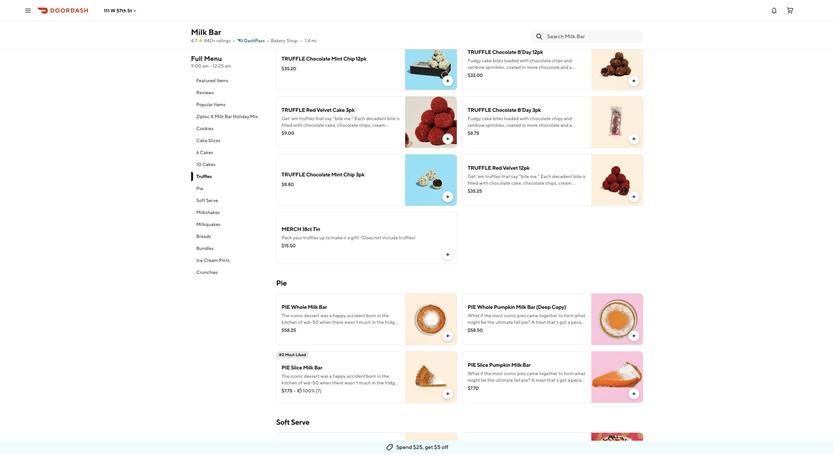 Task type: vqa. For each thing, say whether or not it's contained in the screenshot.
Sheep's Milk Labneh (12oz) image
no



Task type: locate. For each thing, give the bounding box(es) containing it.
2 horizontal spatial 12pk
[[532, 49, 543, 55]]

mint
[[331, 56, 343, 62], [331, 171, 343, 178]]

dusting inside truffle chocolate b'day 12pk fudgy cake bites loaded with chocolate chips and rainbow sprinkles, coated in more chocolate and a dusting of chocolate cake crumbs.
[[468, 71, 484, 77]]

serve up milkshakes
[[206, 198, 218, 203]]

serve down 100%
[[291, 418, 309, 427]]

1 fudgy from the top
[[468, 58, 481, 63]]

0 vertical spatial mint
[[331, 56, 343, 62]]

pie whole pumpkin milk bar (deep copy)
[[468, 304, 566, 310]]

1 horizontal spatial red
[[492, 165, 502, 171]]

• right ratings
[[233, 38, 235, 43]]

0 horizontal spatial soft serve
[[196, 198, 218, 203]]

2 in from the top
[[522, 123, 526, 128]]

merch 18ct tin pack your truffles up to make it a gift! *does not include truffles! $15.50
[[282, 226, 416, 248]]

pie up pie whole milk bar
[[276, 279, 287, 287]]

and
[[564, 58, 572, 63], [561, 65, 569, 70], [564, 116, 572, 121], [561, 123, 569, 128]]

truffle red velvet 12pk image
[[591, 154, 643, 206]]

$35.25
[[468, 188, 482, 194]]

merch
[[282, 226, 301, 232]]

111
[[104, 8, 109, 13]]

1 vertical spatial chips
[[552, 116, 563, 121]]

0 horizontal spatial velvet
[[317, 107, 332, 113]]

840+
[[204, 38, 215, 43]]

1 bites from the top
[[493, 58, 503, 63]]

soft up milkshakes
[[196, 198, 205, 203]]

soft serve build a pint image
[[591, 433, 643, 454]]

$15.50
[[282, 243, 296, 248]]

0 vertical spatial cakes
[[200, 150, 213, 155]]

coated inside truffle chocolate b'day 3pk fudgy cake bites loaded with chocolate chips and rainbow sprinkles, coated in more chocolate and a dusting of chocolate cake crumbs.
[[506, 123, 521, 128]]

pie up $7.70
[[468, 362, 476, 368]]

in for 3pk
[[522, 123, 526, 128]]

rainbow inside truffle chocolate b'day 12pk fudgy cake bites loaded with chocolate chips and rainbow sprinkles, coated in more chocolate and a dusting of chocolate cake crumbs.
[[468, 65, 485, 70]]

1 b'day from the top
[[518, 49, 531, 55]]

pumpkin for slice
[[489, 362, 510, 368]]

chip for 12pk
[[343, 56, 355, 62]]

1 vertical spatial more
[[527, 123, 538, 128]]

1 vertical spatial a
[[570, 123, 572, 128]]

0 vertical spatial 12pk
[[532, 49, 543, 55]]

0 horizontal spatial pie
[[196, 186, 203, 191]]

Item Search search field
[[547, 33, 638, 40]]

coated for 12pk
[[506, 65, 521, 70]]

slice for milk
[[291, 365, 302, 371]]

0 horizontal spatial soft
[[196, 198, 205, 203]]

bar inside button
[[225, 114, 232, 119]]

3pk
[[346, 107, 355, 113], [532, 107, 541, 113], [356, 171, 365, 178]]

0 horizontal spatial whole
[[291, 304, 307, 310]]

serve
[[206, 198, 218, 203], [291, 418, 309, 427]]

a inside truffle chocolate b'day 3pk fudgy cake bites loaded with chocolate chips and rainbow sprinkles, coated in more chocolate and a dusting of chocolate cake crumbs.
[[570, 123, 572, 128]]

pie down most
[[282, 365, 290, 371]]

pie up $58.50
[[468, 304, 476, 310]]

111 w 57th st button
[[104, 8, 137, 13]]

b'day
[[518, 49, 531, 55], [518, 107, 531, 113]]

2 mint from the top
[[331, 171, 343, 178]]

1 crumbs. from the top
[[523, 71, 539, 77]]

sprinkles, inside truffle chocolate b'day 3pk fudgy cake bites loaded with chocolate chips and rainbow sprinkles, coated in more chocolate and a dusting of chocolate cake crumbs.
[[486, 123, 505, 128]]

1 vertical spatial of
[[485, 129, 489, 135]]

fudgy inside truffle chocolate b'day 3pk fudgy cake bites loaded with chocolate chips and rainbow sprinkles, coated in more chocolate and a dusting of chocolate cake crumbs.
[[468, 116, 481, 121]]

0 vertical spatial $8.75
[[282, 15, 293, 20]]

2 sprinkles, from the top
[[486, 123, 505, 128]]

a inside truffle chocolate b'day 12pk fudgy cake bites loaded with chocolate chips and rainbow sprinkles, coated in more chocolate and a dusting of chocolate cake crumbs.
[[570, 65, 572, 70]]

1 vertical spatial cake
[[196, 138, 207, 143]]

1 mint from the top
[[331, 56, 343, 62]]

velvet for 12pk
[[503, 165, 518, 171]]

items inside button
[[214, 102, 226, 107]]

add item to cart image for truffle chocolate mint chip 12pk
[[445, 78, 450, 84]]

pie
[[282, 304, 290, 310], [468, 304, 476, 310], [468, 362, 476, 368], [282, 365, 290, 371]]

a inside merch 18ct tin pack your truffles up to make it a gift! *does not include truffles! $15.50
[[347, 235, 350, 240]]

2 $32.00 from the top
[[468, 73, 483, 78]]

12pk inside truffle chocolate b'day 12pk fudgy cake bites loaded with chocolate chips and rainbow sprinkles, coated in more chocolate and a dusting of chocolate cake crumbs.
[[532, 49, 543, 55]]

1 chips from the top
[[552, 58, 563, 63]]

coated inside truffle chocolate b'day 12pk fudgy cake bites loaded with chocolate chips and rainbow sprinkles, coated in more chocolate and a dusting of chocolate cake crumbs.
[[506, 65, 521, 70]]

0 vertical spatial items
[[217, 78, 228, 83]]

1 vertical spatial $32.00
[[468, 73, 483, 78]]

1 vertical spatial chip
[[343, 171, 355, 178]]

0 vertical spatial pie
[[196, 186, 203, 191]]

1 horizontal spatial 12pk
[[519, 165, 530, 171]]

a
[[570, 65, 572, 70], [570, 123, 572, 128], [347, 235, 350, 240]]

a for 12pk
[[570, 65, 572, 70]]

2 vertical spatial a
[[347, 235, 350, 240]]

cakes right 6 in the left of the page
[[200, 150, 213, 155]]

dusting for truffle chocolate b'day 12pk
[[468, 71, 484, 77]]

truffle for truffle chocolate mint chip 3pk
[[282, 171, 305, 178]]

1 of from the top
[[485, 71, 489, 77]]

1 vertical spatial crumbs.
[[523, 129, 539, 135]]

1 vertical spatial red
[[492, 165, 502, 171]]

1 vertical spatial dusting
[[468, 129, 484, 135]]

whole up $58.25 at the left of the page
[[291, 304, 307, 310]]

milkquakes button
[[191, 218, 268, 230]]

2 with from the top
[[520, 116, 529, 121]]

1 vertical spatial cakes
[[202, 162, 215, 167]]

1 horizontal spatial slice
[[477, 362, 488, 368]]

rainbow for truffle chocolate b'day 12pk
[[468, 65, 485, 70]]

add item to cart image for truffle chocolate b'day 12pk
[[631, 78, 637, 84]]

1 vertical spatial bites
[[493, 116, 503, 121]]

crumbs. for 12pk
[[523, 71, 539, 77]]

2 of from the top
[[485, 129, 489, 135]]

1 chip from the top
[[343, 56, 355, 62]]

add item to cart image for $8.80
[[445, 194, 450, 199]]

0 vertical spatial pumpkin
[[494, 304, 515, 310]]

soft serve down $7.75 •
[[276, 418, 309, 427]]

pie
[[196, 186, 203, 191], [276, 279, 287, 287]]

whole for pumpkin
[[477, 304, 493, 310]]

0 horizontal spatial am
[[202, 63, 209, 69]]

1 more from the top
[[527, 65, 538, 70]]

rainbow for truffle chocolate b'day 3pk
[[468, 123, 485, 128]]

2 crumbs. from the top
[[523, 129, 539, 135]]

truffle for truffle red velvet cake 3pk
[[282, 107, 305, 113]]

0 vertical spatial $32.00
[[468, 15, 483, 20]]

2 loaded from the top
[[504, 116, 519, 121]]

mi
[[311, 38, 317, 43]]

sprinkles, for truffle chocolate b'day 3pk
[[486, 123, 505, 128]]

bites for truffle chocolate b'day 12pk
[[493, 58, 503, 63]]

serve inside soft serve button
[[206, 198, 218, 203]]

popular items
[[196, 102, 226, 107]]

truffle birthday 3pk image
[[405, 0, 457, 32]]

0 horizontal spatial cake
[[196, 138, 207, 143]]

truffle for truffle red velvet 12pk
[[468, 165, 491, 171]]

1 vertical spatial velvet
[[503, 165, 518, 171]]

chocolate inside truffle chocolate b'day 12pk fudgy cake bites loaded with chocolate chips and rainbow sprinkles, coated in more chocolate and a dusting of chocolate cake crumbs.
[[492, 49, 517, 55]]

0 horizontal spatial red
[[306, 107, 316, 113]]

with inside truffle chocolate b'day 3pk fudgy cake bites loaded with chocolate chips and rainbow sprinkles, coated in more chocolate and a dusting of chocolate cake crumbs.
[[520, 116, 529, 121]]

add item to cart image
[[631, 136, 637, 142], [445, 194, 450, 199], [445, 252, 450, 257], [445, 391, 450, 397]]

1 horizontal spatial serve
[[291, 418, 309, 427]]

up
[[319, 235, 325, 240]]

0 vertical spatial soft serve
[[196, 198, 218, 203]]

pack
[[282, 235, 292, 240]]

b'day inside truffle chocolate b'day 3pk fudgy cake bites loaded with chocolate chips and rainbow sprinkles, coated in more chocolate and a dusting of chocolate cake crumbs.
[[518, 107, 531, 113]]

pie down truffles
[[196, 186, 203, 191]]

0 horizontal spatial slice
[[291, 365, 302, 371]]

mint for 3pk
[[331, 171, 343, 178]]

• left bakery
[[267, 38, 269, 43]]

1 rainbow from the top
[[468, 65, 485, 70]]

1 vertical spatial soft serve
[[276, 418, 309, 427]]

0 vertical spatial soft
[[196, 198, 205, 203]]

1 whole from the left
[[291, 304, 307, 310]]

more for 12pk
[[527, 65, 538, 70]]

milk bar
[[191, 27, 221, 37]]

0 vertical spatial dusting
[[468, 71, 484, 77]]

0 vertical spatial loaded
[[504, 58, 519, 63]]

0 vertical spatial with
[[520, 58, 529, 63]]

sprinkles,
[[486, 65, 505, 70], [486, 123, 505, 128]]

items up reviews button
[[217, 78, 228, 83]]

am
[[202, 63, 209, 69], [225, 63, 231, 69]]

chocolate for truffle chocolate b'day 12pk fudgy cake bites loaded with chocolate chips and rainbow sprinkles, coated in more chocolate and a dusting of chocolate cake crumbs.
[[492, 49, 517, 55]]

in for 12pk
[[522, 65, 526, 70]]

1 horizontal spatial cake
[[333, 107, 345, 113]]

• right "$7.75"
[[294, 388, 296, 394]]

b'day inside truffle chocolate b'day 12pk fudgy cake bites loaded with chocolate chips and rainbow sprinkles, coated in more chocolate and a dusting of chocolate cake crumbs.
[[518, 49, 531, 55]]

0 items, open order cart image
[[786, 6, 794, 14]]

coated
[[506, 65, 521, 70], [506, 123, 521, 128]]

1 vertical spatial pumpkin
[[489, 362, 510, 368]]

cakes right 10 on the left of page
[[202, 162, 215, 167]]

make
[[331, 235, 343, 240]]

2 chips from the top
[[552, 116, 563, 121]]

sprinkles, inside truffle chocolate b'day 12pk fudgy cake bites loaded with chocolate chips and rainbow sprinkles, coated in more chocolate and a dusting of chocolate cake crumbs.
[[486, 65, 505, 70]]

chips inside truffle chocolate b'day 3pk fudgy cake bites loaded with chocolate chips and rainbow sprinkles, coated in more chocolate and a dusting of chocolate cake crumbs.
[[552, 116, 563, 121]]

0 vertical spatial bites
[[493, 58, 503, 63]]

dusting for truffle chocolate b'day 3pk
[[468, 129, 484, 135]]

dashpass
[[244, 38, 265, 43]]

in inside truffle chocolate b'day 3pk fudgy cake bites loaded with chocolate chips and rainbow sprinkles, coated in more chocolate and a dusting of chocolate cake crumbs.
[[522, 123, 526, 128]]

whole
[[291, 304, 307, 310], [477, 304, 493, 310]]

1 am from the left
[[202, 63, 209, 69]]

milk inside button
[[215, 114, 224, 119]]

soft down "$7.75"
[[276, 418, 290, 427]]

$7.75
[[282, 388, 292, 394]]

1 vertical spatial mint
[[331, 171, 343, 178]]

crumbs.
[[523, 71, 539, 77], [523, 129, 539, 135]]

with for 12pk
[[520, 58, 529, 63]]

2 coated from the top
[[506, 123, 521, 128]]

chips for truffle chocolate b'day 3pk
[[552, 116, 563, 121]]

1 horizontal spatial am
[[225, 63, 231, 69]]

loaded for 3pk
[[504, 116, 519, 121]]

0 vertical spatial chip
[[343, 56, 355, 62]]

slice down #2 most liked
[[291, 365, 302, 371]]

a for 3pk
[[570, 123, 572, 128]]

1 with from the top
[[520, 58, 529, 63]]

2 dusting from the top
[[468, 129, 484, 135]]

2 b'day from the top
[[518, 107, 531, 113]]

2 horizontal spatial 3pk
[[532, 107, 541, 113]]

more
[[527, 65, 538, 70], [527, 123, 538, 128]]

0 vertical spatial crumbs.
[[523, 71, 539, 77]]

with inside truffle chocolate b'day 12pk fudgy cake bites loaded with chocolate chips and rainbow sprinkles, coated in more chocolate and a dusting of chocolate cake crumbs.
[[520, 58, 529, 63]]

0 vertical spatial more
[[527, 65, 538, 70]]

0 vertical spatial in
[[522, 65, 526, 70]]

$58.50
[[468, 328, 483, 333]]

add item to cart image
[[445, 20, 450, 26], [631, 20, 637, 26], [445, 78, 450, 84], [631, 78, 637, 84], [445, 136, 450, 142], [631, 194, 637, 199], [445, 333, 450, 339], [631, 333, 637, 339], [631, 391, 637, 397]]

1 loaded from the top
[[504, 58, 519, 63]]

1 in from the top
[[522, 65, 526, 70]]

loaded inside truffle chocolate b'day 12pk fudgy cake bites loaded with chocolate chips and rainbow sprinkles, coated in more chocolate and a dusting of chocolate cake crumbs.
[[504, 58, 519, 63]]

2 whole from the left
[[477, 304, 493, 310]]

rainbow inside truffle chocolate b'day 3pk fudgy cake bites loaded with chocolate chips and rainbow sprinkles, coated in more chocolate and a dusting of chocolate cake crumbs.
[[468, 123, 485, 128]]

12pk
[[532, 49, 543, 55], [356, 56, 367, 62], [519, 165, 530, 171]]

fudgy inside truffle chocolate b'day 12pk fudgy cake bites loaded with chocolate chips and rainbow sprinkles, coated in more chocolate and a dusting of chocolate cake crumbs.
[[468, 58, 481, 63]]

of inside truffle chocolate b'day 12pk fudgy cake bites loaded with chocolate chips and rainbow sprinkles, coated in more chocolate and a dusting of chocolate cake crumbs.
[[485, 71, 489, 77]]

chocolate inside truffle chocolate b'day 3pk fudgy cake bites loaded with chocolate chips and rainbow sprinkles, coated in more chocolate and a dusting of chocolate cake crumbs.
[[492, 107, 517, 113]]

1 horizontal spatial 3pk
[[356, 171, 365, 178]]

1 vertical spatial with
[[520, 116, 529, 121]]

truffle inside truffle chocolate b'day 12pk fudgy cake bites loaded with chocolate chips and rainbow sprinkles, coated in more chocolate and a dusting of chocolate cake crumbs.
[[468, 49, 491, 55]]

1 vertical spatial rainbow
[[468, 123, 485, 128]]

1 vertical spatial $8.75
[[468, 131, 479, 136]]

pie up $58.25 at the left of the page
[[282, 304, 290, 310]]

0 vertical spatial coated
[[506, 65, 521, 70]]

•
[[233, 38, 235, 43], [267, 38, 269, 43], [300, 38, 302, 43], [294, 388, 296, 394]]

pie inside pie 'button'
[[196, 186, 203, 191]]

pie whole milk bar
[[282, 304, 327, 310]]

0 vertical spatial velvet
[[317, 107, 332, 113]]

slice up $7.70
[[477, 362, 488, 368]]

items for featured items
[[217, 78, 228, 83]]

0 vertical spatial cake
[[333, 107, 345, 113]]

crumbs. inside truffle chocolate b'day 12pk fudgy cake bites loaded with chocolate chips and rainbow sprinkles, coated in more chocolate and a dusting of chocolate cake crumbs.
[[523, 71, 539, 77]]

bites for truffle chocolate b'day 3pk
[[493, 116, 503, 121]]

chip for 3pk
[[343, 171, 355, 178]]

truffles
[[196, 174, 212, 179]]

cookies
[[196, 126, 214, 131]]

0 vertical spatial sprinkles,
[[486, 65, 505, 70]]

add item to cart image for pie whole milk bar
[[445, 333, 450, 339]]

0 vertical spatial rainbow
[[468, 65, 485, 70]]

2 fudgy from the top
[[468, 116, 481, 121]]

am left -
[[202, 63, 209, 69]]

0 vertical spatial serve
[[206, 198, 218, 203]]

more inside truffle chocolate b'day 12pk fudgy cake bites loaded with chocolate chips and rainbow sprinkles, coated in more chocolate and a dusting of chocolate cake crumbs.
[[527, 65, 538, 70]]

whole up $58.50
[[477, 304, 493, 310]]

1 vertical spatial coated
[[506, 123, 521, 128]]

3pk for truffle chocolate mint chip 3pk
[[356, 171, 365, 178]]

1 vertical spatial serve
[[291, 418, 309, 427]]

dusting
[[468, 71, 484, 77], [468, 129, 484, 135]]

add item to cart image for truffle red velvet cake 3pk
[[445, 136, 450, 142]]

coated for 3pk
[[506, 123, 521, 128]]

sprinkles, for truffle chocolate b'day 12pk
[[486, 65, 505, 70]]

ratings
[[216, 38, 231, 43]]

0 vertical spatial chips
[[552, 58, 563, 63]]

0 vertical spatial b'day
[[518, 49, 531, 55]]

of inside truffle chocolate b'day 3pk fudgy cake bites loaded with chocolate chips and rainbow sprinkles, coated in more chocolate and a dusting of chocolate cake crumbs.
[[485, 129, 489, 135]]

crumbs. inside truffle chocolate b'day 3pk fudgy cake bites loaded with chocolate chips and rainbow sprinkles, coated in more chocolate and a dusting of chocolate cake crumbs.
[[523, 129, 539, 135]]

in
[[522, 65, 526, 70], [522, 123, 526, 128]]

1 dusting from the top
[[468, 71, 484, 77]]

chips inside truffle chocolate b'day 12pk fudgy cake bites loaded with chocolate chips and rainbow sprinkles, coated in more chocolate and a dusting of chocolate cake crumbs.
[[552, 58, 563, 63]]

chocolate
[[492, 49, 517, 55], [306, 56, 330, 62], [492, 107, 517, 113], [306, 171, 330, 178]]

dusting inside truffle chocolate b'day 3pk fudgy cake bites loaded with chocolate chips and rainbow sprinkles, coated in more chocolate and a dusting of chocolate cake crumbs.
[[468, 129, 484, 135]]

1 vertical spatial fudgy
[[468, 116, 481, 121]]

*does
[[361, 235, 373, 240]]

soft serve up milkshakes
[[196, 198, 218, 203]]

st
[[127, 8, 132, 13]]

0 horizontal spatial serve
[[206, 198, 218, 203]]

1 horizontal spatial velvet
[[503, 165, 518, 171]]

add item to cart image for truffle red velvet 12pk
[[631, 194, 637, 199]]

in inside truffle chocolate b'day 12pk fudgy cake bites loaded with chocolate chips and rainbow sprinkles, coated in more chocolate and a dusting of chocolate cake crumbs.
[[522, 65, 526, 70]]

soft serve
[[196, 198, 218, 203], [276, 418, 309, 427]]

pie for pie whole milk bar
[[282, 304, 290, 310]]

1 vertical spatial b'day
[[518, 107, 531, 113]]

2 more from the top
[[527, 123, 538, 128]]

1 sprinkles, from the top
[[486, 65, 505, 70]]

loaded inside truffle chocolate b'day 3pk fudgy cake bites loaded with chocolate chips and rainbow sprinkles, coated in more chocolate and a dusting of chocolate cake crumbs.
[[504, 116, 519, 121]]

truffle inside truffle chocolate b'day 3pk fudgy cake bites loaded with chocolate chips and rainbow sprinkles, coated in more chocolate and a dusting of chocolate cake crumbs.
[[468, 107, 491, 113]]

1 vertical spatial pie
[[276, 279, 287, 287]]

more inside truffle chocolate b'day 3pk fudgy cake bites loaded with chocolate chips and rainbow sprinkles, coated in more chocolate and a dusting of chocolate cake crumbs.
[[527, 123, 538, 128]]

1 vertical spatial items
[[214, 102, 226, 107]]

of
[[485, 71, 489, 77], [485, 129, 489, 135]]

rainbow
[[468, 65, 485, 70], [468, 123, 485, 128]]

cake slices
[[196, 138, 221, 143]]

truffles
[[303, 235, 318, 240]]

0 horizontal spatial $8.75
[[282, 15, 293, 20]]

red
[[306, 107, 316, 113], [492, 165, 502, 171]]

pie slice milk bar image
[[405, 351, 457, 403]]

soft
[[196, 198, 205, 203], [276, 418, 290, 427]]

truffle for truffle chocolate mint chip 12pk
[[282, 56, 305, 62]]

1 vertical spatial sprinkles,
[[486, 123, 505, 128]]

$8.75
[[282, 15, 293, 20], [468, 131, 479, 136]]

soft serve cereal milk pint image
[[405, 433, 457, 454]]

chips
[[552, 58, 563, 63], [552, 116, 563, 121]]

truffle for truffle chocolate b'day 3pk fudgy cake bites loaded with chocolate chips and rainbow sprinkles, coated in more chocolate and a dusting of chocolate cake crumbs.
[[468, 107, 491, 113]]

pie button
[[191, 182, 268, 194]]

bites inside truffle chocolate b'day 12pk fudgy cake bites loaded with chocolate chips and rainbow sprinkles, coated in more chocolate and a dusting of chocolate cake crumbs.
[[493, 58, 503, 63]]

slices
[[208, 138, 221, 143]]

add item to cart image for pie slice pumpkin milk bar
[[631, 391, 637, 397]]

cake inside button
[[196, 138, 207, 143]]

cakes for 6 cakes
[[200, 150, 213, 155]]

0 horizontal spatial 3pk
[[346, 107, 355, 113]]

bites inside truffle chocolate b'day 3pk fudgy cake bites loaded with chocolate chips and rainbow sprinkles, coated in more chocolate and a dusting of chocolate cake crumbs.
[[493, 116, 503, 121]]

0 horizontal spatial 12pk
[[356, 56, 367, 62]]

0 vertical spatial red
[[306, 107, 316, 113]]

1 vertical spatial soft
[[276, 418, 290, 427]]

2 chip from the top
[[343, 171, 355, 178]]

$7.75 •
[[282, 388, 296, 394]]

loaded for 12pk
[[504, 58, 519, 63]]

chocolate for truffle chocolate mint chip 3pk
[[306, 171, 330, 178]]

2 rainbow from the top
[[468, 123, 485, 128]]

$8.80
[[282, 182, 294, 187]]

1 vertical spatial in
[[522, 123, 526, 128]]

slice
[[477, 362, 488, 368], [291, 365, 302, 371]]

2 bites from the top
[[493, 116, 503, 121]]

items up ziploc x milk bar holiday mix
[[214, 102, 226, 107]]

items inside button
[[217, 78, 228, 83]]

0 vertical spatial fudgy
[[468, 58, 481, 63]]

1 vertical spatial loaded
[[504, 116, 519, 121]]

0 vertical spatial of
[[485, 71, 489, 77]]

• left '1.4'
[[300, 38, 302, 43]]

truffle chocolate mint chip 3pk image
[[405, 154, 457, 206]]

$7.70
[[468, 386, 479, 391]]

include
[[382, 235, 398, 240]]

1 coated from the top
[[506, 65, 521, 70]]

truffle
[[468, 49, 491, 55], [282, 56, 305, 62], [282, 107, 305, 113], [468, 107, 491, 113], [468, 165, 491, 171], [282, 171, 305, 178]]

0 vertical spatial a
[[570, 65, 572, 70]]

soft serve inside button
[[196, 198, 218, 203]]

pie for pie whole pumpkin milk bar (deep copy)
[[468, 304, 476, 310]]

$5
[[434, 444, 441, 451]]

2 vertical spatial 12pk
[[519, 165, 530, 171]]

1 vertical spatial 12pk
[[356, 56, 367, 62]]

liked
[[296, 352, 306, 357]]

am right 12:25
[[225, 63, 231, 69]]

1 horizontal spatial whole
[[477, 304, 493, 310]]



Task type: describe. For each thing, give the bounding box(es) containing it.
with for 3pk
[[520, 116, 529, 121]]

ice
[[196, 258, 203, 263]]

chips for truffle chocolate b'day 12pk
[[552, 58, 563, 63]]

12pk for truffle red velvet 12pk
[[519, 165, 530, 171]]

add item to cart image for pie slice milk bar
[[445, 391, 450, 397]]

3pk for truffle red velvet cake 3pk
[[346, 107, 355, 113]]

cake slices button
[[191, 135, 268, 147]]

full
[[191, 55, 203, 62]]

pie for pie slice pumpkin milk bar
[[468, 362, 476, 368]]

truffles!
[[399, 235, 416, 240]]

$35.20
[[282, 66, 296, 71]]

6
[[196, 150, 199, 155]]

pie whole pumpkin milk bar (deep copy) image
[[591, 293, 643, 345]]

copy)
[[552, 304, 566, 310]]

crunchies button
[[191, 266, 268, 278]]

to
[[326, 235, 330, 240]]

bakery shop • 1.4 mi
[[271, 38, 317, 43]]

your
[[293, 235, 302, 240]]

truffle chocolate b'day 12pk fudgy cake bites loaded with chocolate chips and rainbow sprinkles, coated in more chocolate and a dusting of chocolate cake crumbs.
[[468, 49, 572, 77]]

(7)
[[316, 388, 322, 394]]

reviews
[[196, 90, 214, 95]]

pie slice pumpkin milk bar image
[[591, 351, 643, 403]]

of for truffle chocolate b'day 3pk
[[485, 129, 489, 135]]

100% (7)
[[303, 388, 322, 394]]

1.4
[[305, 38, 310, 43]]

fudgy for truffle chocolate b'day 3pk
[[468, 116, 481, 121]]

57th
[[116, 8, 126, 13]]

10
[[196, 162, 201, 167]]

spend
[[396, 444, 412, 451]]

6 cakes button
[[191, 147, 268, 159]]

(deep
[[536, 304, 551, 310]]

popular items button
[[191, 99, 268, 111]]

$9.00
[[282, 131, 294, 136]]

dashpass •
[[244, 38, 269, 43]]

b'day for 3pk
[[518, 107, 531, 113]]

red for cake
[[306, 107, 316, 113]]

holiday
[[233, 114, 249, 119]]

1 horizontal spatial soft
[[276, 418, 290, 427]]

bundles button
[[191, 242, 268, 254]]

add item to cart image for pie whole pumpkin milk bar (deep copy)
[[631, 333, 637, 339]]

featured
[[196, 78, 216, 83]]

soft inside soft serve button
[[196, 198, 205, 203]]

featured items
[[196, 78, 228, 83]]

-
[[210, 63, 212, 69]]

slice for pumpkin
[[477, 362, 488, 368]]

truffle red velvet cake 3pk image
[[405, 96, 457, 148]]

10 cakes button
[[191, 159, 268, 170]]

ice cream pints button
[[191, 254, 268, 266]]

truffle chocolate b'day 3pk image
[[591, 96, 643, 148]]

not
[[374, 235, 381, 240]]

it
[[344, 235, 347, 240]]

spend $25, get $5 off
[[396, 444, 448, 451]]

milkshakes
[[196, 210, 220, 215]]

off
[[442, 444, 448, 451]]

pie for pie slice milk bar
[[282, 365, 290, 371]]

10 cakes
[[196, 162, 215, 167]]

featured items button
[[191, 75, 268, 87]]

truffle chocolate b'day 3pk fudgy cake bites loaded with chocolate chips and rainbow sprinkles, coated in more chocolate and a dusting of chocolate cake crumbs.
[[468, 107, 572, 135]]

cakes for 10 cakes
[[202, 162, 215, 167]]

truffle chocolate b'day 12pk image
[[591, 38, 643, 90]]

get
[[425, 444, 433, 451]]

truffle red velvet 12pk
[[468, 165, 530, 171]]

truffle chocolate mint chip 3pk
[[282, 171, 365, 178]]

bundles
[[196, 246, 214, 251]]

111 w 57th st
[[104, 8, 132, 13]]

more for 3pk
[[527, 123, 538, 128]]

velvet for cake
[[317, 107, 332, 113]]

menu
[[204, 55, 222, 62]]

pie slice milk bar
[[282, 365, 322, 371]]

cookies button
[[191, 123, 268, 135]]

#2
[[279, 352, 284, 357]]

notification bell image
[[770, 6, 778, 14]]

truffle birthday 12pk image
[[591, 0, 643, 32]]

840+ ratings •
[[204, 38, 235, 43]]

pumpkin for whole
[[494, 304, 515, 310]]

ziploc
[[196, 114, 210, 119]]

1 horizontal spatial pie
[[276, 279, 287, 287]]

b'day for 12pk
[[518, 49, 531, 55]]

3pk inside truffle chocolate b'day 3pk fudgy cake bites loaded with chocolate chips and rainbow sprinkles, coated in more chocolate and a dusting of chocolate cake crumbs.
[[532, 107, 541, 113]]

ziploc x milk bar holiday mix button
[[191, 111, 268, 123]]

truffle chocolate mint chip 12pk image
[[405, 38, 457, 90]]

truffle for truffle chocolate b'day 12pk fudgy cake bites loaded with chocolate chips and rainbow sprinkles, coated in more chocolate and a dusting of chocolate cake crumbs.
[[468, 49, 491, 55]]

open menu image
[[24, 6, 32, 14]]

1 horizontal spatial $8.75
[[468, 131, 479, 136]]

6 cakes
[[196, 150, 213, 155]]

crumbs. for 3pk
[[523, 129, 539, 135]]

fudgy for truffle chocolate b'day 12pk
[[468, 58, 481, 63]]

12pk for truffle chocolate b'day 12pk fudgy cake bites loaded with chocolate chips and rainbow sprinkles, coated in more chocolate and a dusting of chocolate cake crumbs.
[[532, 49, 543, 55]]

whole for milk
[[291, 304, 307, 310]]

milkshakes button
[[191, 206, 268, 218]]

12:25
[[213, 63, 224, 69]]

popular
[[196, 102, 213, 107]]

gift!
[[351, 235, 360, 240]]

add item to cart image for fudgy cake bites loaded with chocolate chips and rainbow sprinkles, coated in more chocolate and a dusting of chocolate cake crumbs.
[[631, 136, 637, 142]]

breads button
[[191, 230, 268, 242]]

shop
[[286, 38, 297, 43]]

bakery
[[271, 38, 286, 43]]

milkquakes
[[196, 222, 221, 227]]

2 am from the left
[[225, 63, 231, 69]]

chocolate for truffle chocolate mint chip 12pk
[[306, 56, 330, 62]]

$25,
[[413, 444, 424, 451]]

most
[[285, 352, 295, 357]]

of for truffle chocolate b'day 12pk
[[485, 71, 489, 77]]

mint for 12pk
[[331, 56, 343, 62]]

pie whole milk bar image
[[405, 293, 457, 345]]

100%
[[303, 388, 315, 394]]

1 $32.00 from the top
[[468, 15, 483, 20]]

chocolate for truffle chocolate b'day 3pk fudgy cake bites loaded with chocolate chips and rainbow sprinkles, coated in more chocolate and a dusting of chocolate cake crumbs.
[[492, 107, 517, 113]]

ice cream pints
[[196, 258, 230, 263]]

tin
[[313, 226, 320, 232]]

w
[[110, 8, 115, 13]]

red for 12pk
[[492, 165, 502, 171]]

pie slice pumpkin milk bar
[[468, 362, 531, 368]]

truffle red velvet cake 3pk
[[282, 107, 355, 113]]

soft serve button
[[191, 194, 268, 206]]

items for popular items
[[214, 102, 226, 107]]

x
[[210, 114, 214, 119]]

#2 most liked
[[279, 352, 306, 357]]

breads
[[196, 234, 211, 239]]

1 horizontal spatial soft serve
[[276, 418, 309, 427]]

4.7
[[191, 38, 197, 43]]

cream
[[204, 258, 218, 263]]

reviews button
[[191, 87, 268, 99]]

9:00
[[191, 63, 202, 69]]



